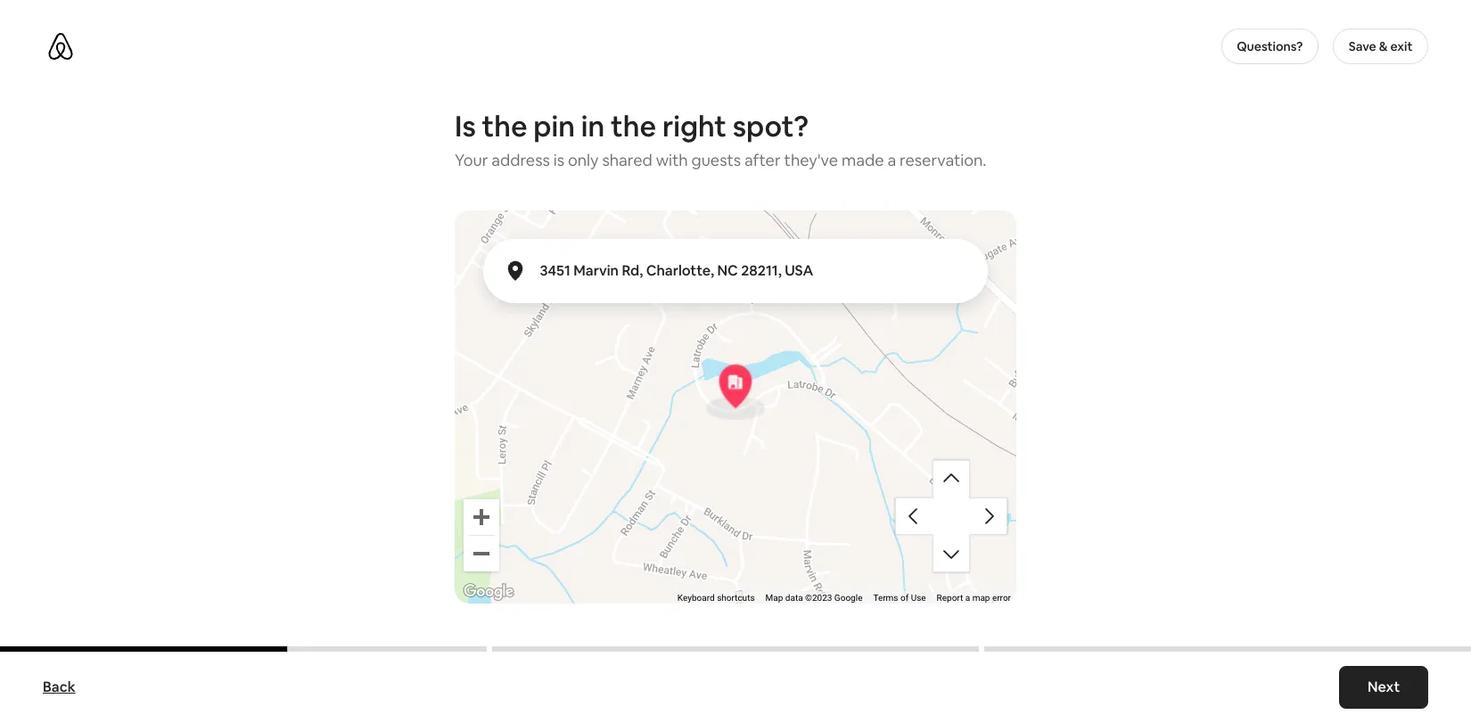 Task type: locate. For each thing, give the bounding box(es) containing it.
0 vertical spatial a
[[888, 150, 897, 170]]

made
[[842, 150, 884, 170]]

spot?
[[733, 108, 809, 144]]

pin
[[534, 108, 575, 144]]

0 horizontal spatial the
[[482, 108, 528, 144]]

map
[[973, 594, 990, 603]]

next button
[[1340, 666, 1429, 709]]

keyboard shortcuts
[[678, 594, 755, 603]]

0 horizontal spatial a
[[888, 150, 897, 170]]

1 vertical spatial a
[[966, 594, 971, 603]]

google image
[[459, 581, 518, 604]]

the up shared at the top of the page
[[611, 108, 657, 144]]

a left map
[[966, 594, 971, 603]]

the
[[482, 108, 528, 144], [611, 108, 657, 144]]

questions?
[[1237, 38, 1304, 54]]

back button
[[34, 670, 84, 706]]

guests
[[692, 150, 741, 170]]

a inside is the pin in the right spot? your address is only shared with guests after they've made a reservation.
[[888, 150, 897, 170]]

the up address
[[482, 108, 528, 144]]

map data ©2023 google
[[766, 594, 863, 603]]

a
[[888, 150, 897, 170], [966, 594, 971, 603]]

keyboard
[[678, 594, 715, 603]]

save
[[1349, 38, 1377, 54]]

a right made
[[888, 150, 897, 170]]

address
[[492, 150, 550, 170]]

they've
[[785, 150, 838, 170]]

error
[[993, 594, 1011, 603]]

terms of use
[[874, 594, 926, 603]]

2 the from the left
[[611, 108, 657, 144]]

exit
[[1391, 38, 1413, 54]]

google
[[835, 594, 863, 603]]

1 horizontal spatial the
[[611, 108, 657, 144]]

report a map error link
[[937, 594, 1011, 603]]

in
[[581, 108, 605, 144]]

3451 marvin rd, charlotte, nc 28211, usa region
[[419, 15, 1104, 700]]



Task type: vqa. For each thing, say whether or not it's contained in the screenshot.
left a
yes



Task type: describe. For each thing, give the bounding box(es) containing it.
of
[[901, 594, 909, 603]]

only
[[568, 150, 599, 170]]

airbnb homepage image
[[46, 32, 75, 61]]

with
[[656, 150, 688, 170]]

report a map error
[[937, 594, 1011, 603]]

use
[[911, 594, 926, 603]]

keyboard shortcuts button
[[678, 593, 755, 605]]

next
[[1368, 678, 1400, 697]]

is
[[455, 108, 476, 144]]

questions? button
[[1222, 29, 1319, 64]]

1 horizontal spatial a
[[966, 594, 971, 603]]

your
[[455, 150, 488, 170]]

right
[[663, 108, 727, 144]]

save & exit
[[1349, 38, 1413, 54]]

shared
[[602, 150, 653, 170]]

report
[[937, 594, 964, 603]]

terms of use link
[[874, 594, 926, 603]]

save & exit button
[[1334, 29, 1429, 64]]

1 the from the left
[[482, 108, 528, 144]]

©2023
[[806, 594, 833, 603]]

shortcuts
[[717, 594, 755, 603]]

after
[[745, 150, 781, 170]]

&
[[1380, 38, 1388, 54]]

is the pin in the right spot? your address is only shared with guests after they've made a reservation.
[[455, 108, 987, 170]]

data
[[786, 594, 803, 603]]

reservation.
[[900, 150, 987, 170]]

back
[[43, 678, 75, 697]]

is
[[554, 150, 565, 170]]

terms
[[874, 594, 899, 603]]

map
[[766, 594, 783, 603]]



